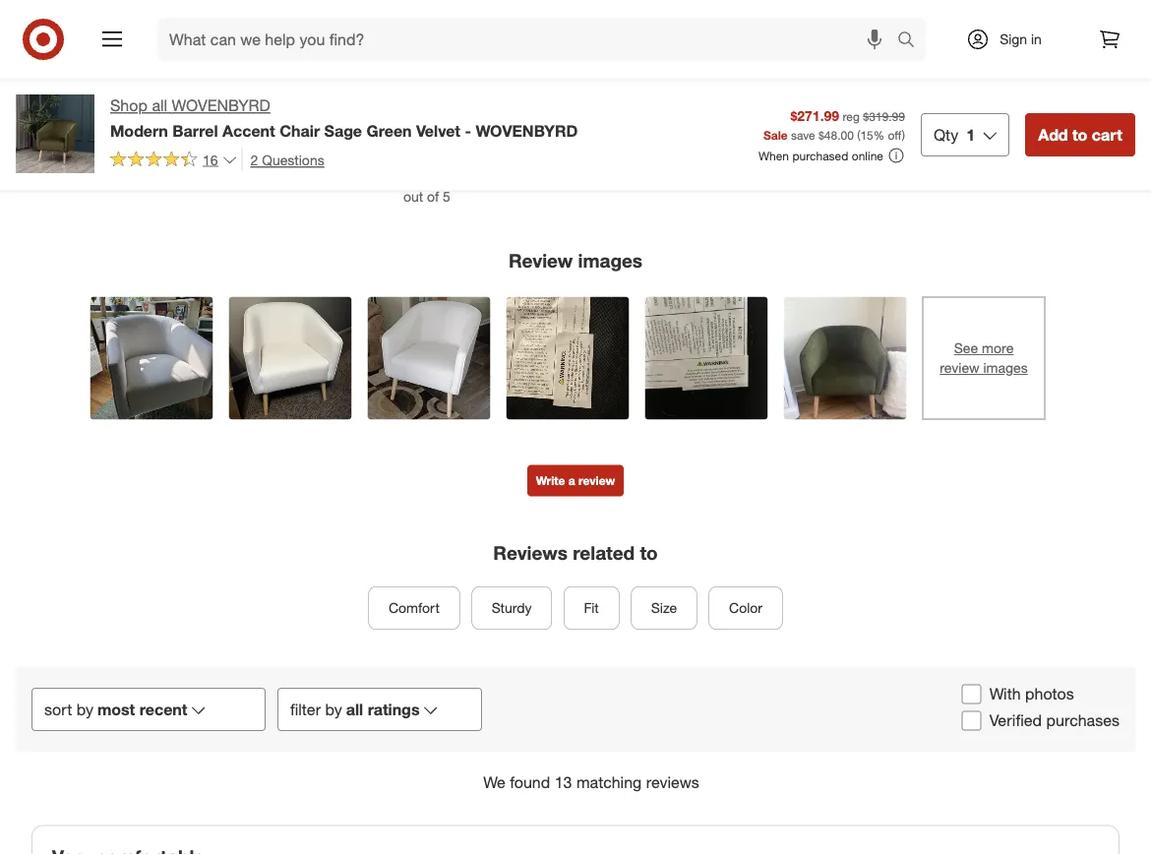 Task type: describe. For each thing, give the bounding box(es) containing it.
0 horizontal spatial 6
[[541, 79, 548, 94]]

guest review image 6 of 8, zoom in image
[[784, 297, 907, 420]]

online
[[852, 148, 884, 163]]

recommendations
[[756, 82, 868, 99]]

% for 83
[[735, 60, 751, 79]]

48.00
[[825, 127, 854, 142]]

shop
[[110, 96, 148, 115]]

review for see more review images
[[940, 360, 980, 377]]

0 vertical spatial 5
[[238, 5, 244, 20]]

when purchased online
[[759, 148, 884, 163]]

16 star ratings
[[599, 81, 687, 99]]

with
[[990, 685, 1021, 704]]

quality
[[256, 149, 302, 166]]

review images
[[509, 250, 643, 273]]

comfort button
[[369, 587, 460, 631]]

design
[[846, 149, 892, 166]]

2 stars
[[238, 61, 273, 76]]

1 horizontal spatial 1
[[967, 125, 975, 144]]

sort
[[44, 700, 72, 719]]

$271.99 reg $319.99 sale save $ 48.00 ( 15 % off )
[[764, 107, 905, 142]]

stars for 2 stars
[[248, 61, 273, 76]]

color
[[729, 600, 763, 617]]

0 vertical spatial 1
[[241, 79, 247, 94]]

matching
[[577, 773, 642, 793]]

size button
[[631, 587, 697, 631]]

we
[[483, 773, 506, 793]]

2 questions link
[[242, 148, 324, 171]]

stars for 5 stars
[[248, 5, 273, 20]]

5 inside quality out of 5
[[295, 168, 303, 186]]

questions
[[262, 151, 324, 168]]

shop all wovenbyrd modern barrel accent chair sage green velvet - wovenbyrd
[[110, 96, 578, 140]]

4
[[238, 24, 244, 38]]

more
[[982, 340, 1014, 357]]

images inside see more review images
[[984, 360, 1028, 377]]

guest review image 5 of 8, zoom in image
[[645, 297, 768, 420]]

save
[[791, 127, 815, 142]]

69
[[538, 5, 551, 20]]

star for 16
[[618, 81, 642, 99]]

velvet
[[416, 121, 461, 140]]

83 % would recommend 6 recommendations
[[718, 60, 894, 99]]

reg
[[843, 109, 860, 123]]

1 vertical spatial to
[[640, 542, 658, 565]]

filter by all ratings
[[290, 700, 420, 719]]

add to cart
[[1038, 125, 1123, 144]]

write a review button
[[527, 465, 624, 497]]

accent
[[222, 121, 275, 140]]

barrel
[[172, 121, 218, 140]]

What can we help you find? suggestions appear below search field
[[157, 18, 902, 61]]

off
[[888, 127, 902, 142]]

see more review images
[[940, 340, 1028, 377]]

see more review images button
[[923, 297, 1046, 420]]

3 stars
[[238, 42, 273, 57]]

sale
[[764, 127, 788, 142]]

of inside quality out of 5
[[280, 168, 292, 186]]

15
[[861, 127, 874, 142]]

sort by most recent
[[44, 700, 187, 719]]

cart
[[1092, 125, 1123, 144]]

% for 0
[[548, 61, 559, 76]]

quality out of 5
[[256, 149, 303, 186]]

size
[[651, 600, 677, 617]]

69 %
[[538, 5, 562, 20]]

)
[[902, 127, 905, 142]]

review for write a review
[[579, 474, 615, 489]]

fit
[[584, 600, 599, 617]]

a
[[569, 474, 575, 489]]

add to cart button
[[1026, 113, 1136, 156]]

verified
[[990, 712, 1042, 731]]

sign in link
[[950, 18, 1073, 61]]

would
[[755, 60, 800, 79]]

4.4
[[616, 4, 671, 53]]

recommend
[[804, 60, 894, 79]]

2 vertical spatial 5
[[443, 188, 451, 205]]

2 questions
[[251, 151, 324, 168]]

2 for 2 questions
[[251, 151, 258, 168]]

star for 1
[[250, 79, 270, 94]]

qty
[[934, 125, 959, 144]]

% for 69
[[551, 5, 562, 20]]

chair
[[280, 121, 320, 140]]

reviews
[[493, 542, 568, 565]]



Task type: locate. For each thing, give the bounding box(es) containing it.
1 vertical spatial images
[[984, 360, 1028, 377]]

most
[[97, 700, 135, 719]]

16 for 16 star ratings
[[599, 81, 615, 99]]

With photos checkbox
[[962, 685, 982, 705]]

out down quality
[[256, 168, 276, 186]]

in
[[1031, 31, 1042, 48]]

1 vertical spatial wovenbyrd
[[476, 121, 578, 140]]

reviews
[[646, 773, 700, 793]]

2 down 3
[[238, 61, 244, 76]]

purchases
[[1047, 712, 1120, 731]]

0 vertical spatial 16
[[599, 81, 615, 99]]

16
[[599, 81, 615, 99], [203, 151, 218, 168]]

0 vertical spatial 2
[[238, 61, 244, 76]]

1 horizontal spatial 5
[[295, 168, 303, 186]]

by for sort by
[[77, 700, 93, 719]]

sign in
[[1000, 31, 1042, 48]]

0 horizontal spatial 5
[[238, 5, 244, 20]]

4 stars
[[238, 24, 273, 38]]

guest review image 3 of 8, zoom in image
[[368, 297, 491, 420]]

0 horizontal spatial 1
[[241, 79, 247, 94]]

all
[[152, 96, 167, 115], [346, 700, 363, 719]]

16 right '6 %'
[[599, 81, 615, 99]]

4 stars from the top
[[248, 61, 273, 76]]

(
[[857, 127, 861, 142]]

% up 0 %
[[551, 5, 562, 20]]

1 horizontal spatial to
[[1073, 125, 1088, 144]]

0 horizontal spatial all
[[152, 96, 167, 115]]

3
[[238, 42, 244, 57]]

of down 2 questions
[[280, 168, 292, 186]]

stars for 4 stars
[[248, 24, 273, 38]]

0 horizontal spatial to
[[640, 542, 658, 565]]

out of 5
[[404, 188, 451, 205]]

stars
[[248, 5, 273, 20], [248, 24, 273, 38], [248, 42, 273, 57], [248, 61, 273, 76]]

ratings
[[645, 81, 687, 99], [368, 700, 420, 719]]

1 vertical spatial of
[[427, 188, 439, 205]]

6 left recommendations
[[744, 82, 752, 99]]

stars down '3 stars'
[[248, 61, 273, 76]]

star down 2 stars
[[250, 79, 270, 94]]

wovenbyrd
[[172, 96, 270, 115], [476, 121, 578, 140]]

star down 4.4
[[618, 81, 642, 99]]

% left would
[[735, 60, 751, 79]]

by
[[77, 700, 93, 719], [325, 700, 342, 719]]

1 by from the left
[[77, 700, 93, 719]]

1 horizontal spatial 6
[[744, 82, 752, 99]]

0 vertical spatial all
[[152, 96, 167, 115]]

add
[[1038, 125, 1068, 144]]

out down green
[[404, 188, 423, 205]]

6 down 0
[[541, 79, 548, 94]]

5
[[238, 5, 244, 20], [295, 168, 303, 186], [443, 188, 451, 205]]

% inside $271.99 reg $319.99 sale save $ 48.00 ( 15 % off )
[[874, 127, 885, 142]]

$271.99
[[791, 107, 840, 124]]

% left off
[[874, 127, 885, 142]]

1 vertical spatial review
[[579, 474, 615, 489]]

1 vertical spatial all
[[346, 700, 363, 719]]

guest review image 4 of 8, zoom in image
[[506, 297, 629, 420]]

2 by from the left
[[325, 700, 342, 719]]

comfort
[[389, 600, 440, 617]]

13
[[555, 773, 572, 793]]

2 horizontal spatial 5
[[443, 188, 451, 205]]

sturdy button
[[472, 587, 552, 631]]

$
[[819, 127, 825, 142]]

0 horizontal spatial of
[[280, 168, 292, 186]]

5 down velvet
[[443, 188, 451, 205]]

related
[[573, 542, 635, 565]]

ratings right filter
[[368, 700, 420, 719]]

1 vertical spatial 16
[[203, 151, 218, 168]]

1 horizontal spatial 16
[[599, 81, 615, 99]]

reviews related to
[[493, 542, 658, 565]]

we found 13 matching reviews
[[483, 773, 700, 793]]

0 vertical spatial wovenbyrd
[[172, 96, 270, 115]]

0
[[541, 61, 548, 76]]

0 horizontal spatial star
[[250, 79, 270, 94]]

1
[[241, 79, 247, 94], [967, 125, 975, 144]]

% down 0 %
[[548, 79, 559, 94]]

color button
[[709, 587, 783, 631]]

% inside '83 % would recommend 6 recommendations'
[[735, 60, 751, 79]]

2 inside 2 questions link
[[251, 151, 258, 168]]

write
[[536, 474, 565, 489]]

% for 6
[[548, 79, 559, 94]]

to inside button
[[1073, 125, 1088, 144]]

to right add
[[1073, 125, 1088, 144]]

1 horizontal spatial star
[[618, 81, 642, 99]]

0 horizontal spatial review
[[579, 474, 615, 489]]

of down velvet
[[427, 188, 439, 205]]

1 horizontal spatial 2
[[251, 151, 258, 168]]

by right filter
[[325, 700, 342, 719]]

search button
[[889, 18, 936, 65]]

images down "more"
[[984, 360, 1028, 377]]

0 horizontal spatial ratings
[[368, 700, 420, 719]]

2 stars from the top
[[248, 24, 273, 38]]

1 stars from the top
[[248, 5, 273, 20]]

3 stars from the top
[[248, 42, 273, 57]]

all right filter
[[346, 700, 363, 719]]

0 vertical spatial ratings
[[645, 81, 687, 99]]

$319.99
[[863, 109, 905, 123]]

1 horizontal spatial review
[[940, 360, 980, 377]]

sage
[[324, 121, 362, 140]]

modern
[[110, 121, 168, 140]]

5 down questions
[[295, 168, 303, 186]]

1 vertical spatial 1
[[967, 125, 975, 144]]

1 vertical spatial ratings
[[368, 700, 420, 719]]

write a review
[[536, 474, 615, 489]]

fit button
[[564, 587, 619, 631]]

1 right the qty
[[967, 125, 975, 144]]

1 star
[[241, 79, 270, 94]]

images
[[578, 250, 643, 273], [984, 360, 1028, 377]]

wovenbyrd up barrel at the left
[[172, 96, 270, 115]]

%
[[551, 5, 562, 20], [735, 60, 751, 79], [548, 61, 559, 76], [548, 79, 559, 94], [874, 127, 885, 142]]

2
[[238, 61, 244, 76], [251, 151, 258, 168]]

of
[[280, 168, 292, 186], [427, 188, 439, 205]]

6 %
[[541, 79, 559, 94]]

6 inside '83 % would recommend 6 recommendations'
[[744, 82, 752, 99]]

sturdy
[[492, 600, 532, 617]]

1 horizontal spatial images
[[984, 360, 1028, 377]]

0 vertical spatial to
[[1073, 125, 1088, 144]]

all inside shop all wovenbyrd modern barrel accent chair sage green velvet - wovenbyrd
[[152, 96, 167, 115]]

out
[[256, 168, 276, 186], [404, 188, 423, 205]]

sign
[[1000, 31, 1028, 48]]

review
[[509, 250, 573, 273]]

1 horizontal spatial out
[[404, 188, 423, 205]]

0 vertical spatial review
[[940, 360, 980, 377]]

image of modern barrel accent chair sage green velvet - wovenbyrd image
[[16, 94, 94, 173]]

1 horizontal spatial wovenbyrd
[[476, 121, 578, 140]]

by right sort
[[77, 700, 93, 719]]

1 vertical spatial out
[[404, 188, 423, 205]]

green
[[367, 121, 412, 140]]

2 down accent
[[251, 151, 258, 168]]

16 link
[[110, 148, 238, 172]]

when
[[759, 148, 789, 163]]

search
[[889, 32, 936, 51]]

stars for 3 stars
[[248, 42, 273, 57]]

review inside see more review images
[[940, 360, 980, 377]]

0 horizontal spatial 2
[[238, 61, 244, 76]]

1 vertical spatial 5
[[295, 168, 303, 186]]

filter
[[290, 700, 321, 719]]

1 horizontal spatial ratings
[[645, 81, 687, 99]]

1 down 2 stars
[[241, 79, 247, 94]]

review down see at right top
[[940, 360, 980, 377]]

stars up '4 stars'
[[248, 5, 273, 20]]

0 horizontal spatial out
[[256, 168, 276, 186]]

found
[[510, 773, 550, 793]]

Verified purchases checkbox
[[962, 711, 982, 731]]

0 %
[[541, 61, 559, 76]]

stars up '3 stars'
[[248, 24, 273, 38]]

review right a
[[579, 474, 615, 489]]

review
[[940, 360, 980, 377], [579, 474, 615, 489]]

to right related
[[640, 542, 658, 565]]

stars down '4 stars'
[[248, 42, 273, 57]]

16 down barrel at the left
[[203, 151, 218, 168]]

5 stars
[[238, 5, 273, 20]]

wovenbyrd down '6 %'
[[476, 121, 578, 140]]

1 vertical spatial 2
[[251, 151, 258, 168]]

ratings down 4.4
[[645, 81, 687, 99]]

2 for 2 stars
[[238, 61, 244, 76]]

0 vertical spatial images
[[578, 250, 643, 273]]

images right review
[[578, 250, 643, 273]]

to
[[1073, 125, 1088, 144], [640, 542, 658, 565]]

0 horizontal spatial 16
[[203, 151, 218, 168]]

guest review image 1 of 8, zoom in image
[[90, 297, 213, 420]]

0 horizontal spatial by
[[77, 700, 93, 719]]

0 horizontal spatial wovenbyrd
[[172, 96, 270, 115]]

purchased
[[793, 148, 849, 163]]

out inside quality out of 5
[[256, 168, 276, 186]]

with photos
[[990, 685, 1074, 704]]

star
[[250, 79, 270, 94], [618, 81, 642, 99]]

% up '6 %'
[[548, 61, 559, 76]]

verified purchases
[[990, 712, 1120, 731]]

1 horizontal spatial by
[[325, 700, 342, 719]]

1 horizontal spatial of
[[427, 188, 439, 205]]

16 for 16
[[203, 151, 218, 168]]

qty 1
[[934, 125, 975, 144]]

0 vertical spatial of
[[280, 168, 292, 186]]

by for filter by
[[325, 700, 342, 719]]

all right 'shop'
[[152, 96, 167, 115]]

0 horizontal spatial images
[[578, 250, 643, 273]]

-
[[465, 121, 471, 140]]

1 horizontal spatial all
[[346, 700, 363, 719]]

see
[[954, 340, 978, 357]]

5 up 4
[[238, 5, 244, 20]]

recent
[[139, 700, 187, 719]]

guest review image 2 of 8, zoom in image
[[229, 297, 352, 420]]

0 vertical spatial out
[[256, 168, 276, 186]]



Task type: vqa. For each thing, say whether or not it's contained in the screenshot.
GET IT BY WED, NOV 22 FREE SHIPPING - EXCLUSIONS APPLY.
no



